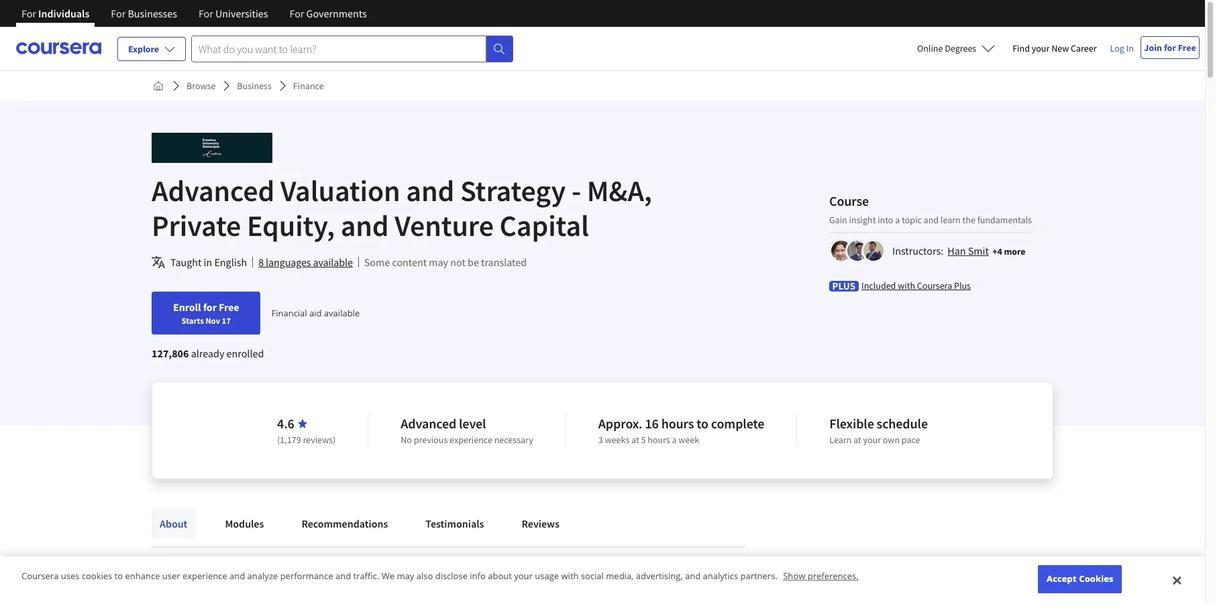 Task type: describe. For each thing, give the bounding box(es) containing it.
cookies
[[82, 571, 112, 583]]

valuation
[[280, 172, 400, 209]]

1 vertical spatial hours
[[648, 434, 670, 446]]

for individuals
[[21, 7, 89, 20]]

smit
[[968, 244, 989, 257]]

not
[[451, 256, 466, 269]]

business link
[[232, 74, 277, 98]]

insight
[[849, 214, 876, 226]]

recommendations link
[[294, 509, 396, 539]]

content
[[392, 256, 427, 269]]

analytics
[[703, 571, 738, 583]]

be
[[468, 256, 479, 269]]

han smit image
[[832, 241, 852, 261]]

find your new career link
[[1006, 40, 1104, 57]]

social
[[581, 571, 604, 583]]

to for enhance
[[115, 571, 123, 583]]

universities
[[215, 7, 268, 20]]

recommendations
[[302, 517, 388, 531]]

han smit link
[[948, 244, 989, 257]]

weeks
[[605, 434, 630, 446]]

languages
[[266, 256, 311, 269]]

reviews
[[522, 517, 560, 531]]

enhance
[[125, 571, 160, 583]]

instructors: han smit +4 more
[[893, 244, 1026, 257]]

venture
[[395, 207, 494, 244]]

aid
[[309, 307, 322, 319]]

more
[[1004, 245, 1026, 257]]

schedule
[[877, 415, 928, 432]]

into
[[878, 214, 894, 226]]

m&a,
[[587, 172, 652, 209]]

we
[[382, 571, 395, 583]]

8
[[258, 256, 264, 269]]

nishad matawlie image
[[864, 241, 884, 261]]

log in
[[1110, 42, 1134, 54]]

financial aid available
[[271, 307, 360, 319]]

financial aid available button
[[271, 307, 360, 319]]

cookies
[[1079, 573, 1114, 586]]

advanced for advanced valuation and strategy - m&a, private equity, and venture capital
[[152, 172, 275, 209]]

erasmus university rotterdam image
[[152, 133, 272, 163]]

some content may not be translated
[[364, 256, 527, 269]]

banner navigation
[[11, 0, 378, 37]]

home image
[[153, 81, 164, 91]]

127,806
[[152, 347, 189, 360]]

coursera plus image
[[830, 281, 859, 292]]

join for free
[[1145, 42, 1196, 54]]

level
[[459, 415, 486, 432]]

(1,179
[[277, 434, 301, 446]]

0 vertical spatial may
[[429, 256, 448, 269]]

and inside the course gain insight into a topic and learn the fundamentals
[[924, 214, 939, 226]]

1 horizontal spatial coursera
[[917, 280, 953, 292]]

online degrees button
[[907, 34, 1006, 63]]

+4 more button
[[993, 245, 1026, 258]]

included with coursera plus
[[862, 280, 971, 292]]

0 horizontal spatial with
[[561, 571, 579, 583]]

businesses
[[128, 7, 177, 20]]

included with coursera plus link
[[862, 279, 971, 292]]

usage
[[535, 571, 559, 583]]

a inside approx. 16 hours to complete 3 weeks at 5 hours a week
[[672, 434, 677, 446]]

17
[[222, 315, 231, 326]]

available for 8 languages available
[[313, 256, 353, 269]]

+4
[[993, 245, 1003, 257]]

complete
[[711, 415, 765, 432]]

8 languages available button
[[258, 254, 353, 270]]

approx. 16 hours to complete 3 weeks at 5 hours a week
[[599, 415, 765, 446]]

partners.
[[741, 571, 778, 583]]

show
[[783, 571, 806, 583]]

finance link
[[288, 74, 329, 98]]

accept
[[1047, 573, 1077, 586]]

necessary
[[494, 434, 533, 446]]

some
[[364, 256, 390, 269]]

log in link
[[1104, 40, 1141, 56]]

new
[[1052, 42, 1069, 54]]

in
[[204, 256, 212, 269]]

advertising,
[[636, 571, 683, 583]]

join for free link
[[1141, 36, 1200, 59]]

free for join
[[1178, 42, 1196, 54]]

strategy
[[460, 172, 566, 209]]

course gain insight into a topic and learn the fundamentals
[[830, 192, 1032, 226]]

capital
[[500, 207, 589, 244]]

1 vertical spatial experience
[[183, 571, 227, 583]]

starts
[[182, 315, 204, 326]]

for for individuals
[[21, 7, 36, 20]]

flexible
[[830, 415, 874, 432]]

find your new career
[[1013, 42, 1097, 54]]

0 vertical spatial with
[[898, 280, 915, 292]]



Task type: vqa. For each thing, say whether or not it's contained in the screenshot.
complete's to
yes



Task type: locate. For each thing, give the bounding box(es) containing it.
online
[[917, 42, 943, 54]]

advanced for advanced level no previous experience necessary
[[401, 415, 456, 432]]

dyaran bansraj image
[[848, 241, 868, 261]]

instructors:
[[893, 244, 944, 257]]

find
[[1013, 42, 1030, 54]]

course
[[830, 192, 869, 209]]

experience down level at the bottom left of the page
[[450, 434, 493, 446]]

gain
[[830, 214, 848, 226]]

to inside approx. 16 hours to complete 3 weeks at 5 hours a week
[[697, 415, 709, 432]]

about
[[488, 571, 512, 583]]

enroll
[[173, 301, 201, 314]]

0 horizontal spatial advanced
[[152, 172, 275, 209]]

learn
[[941, 214, 961, 226]]

for left individuals
[[21, 7, 36, 20]]

join
[[1145, 42, 1163, 54]]

plus
[[954, 280, 971, 292]]

a
[[895, 214, 900, 226], [672, 434, 677, 446]]

already
[[191, 347, 224, 360]]

0 vertical spatial free
[[1178, 42, 1196, 54]]

experience inside the advanced level no previous experience necessary
[[450, 434, 493, 446]]

0 vertical spatial available
[[313, 256, 353, 269]]

accept cookies button
[[1039, 566, 1122, 594]]

career
[[1071, 42, 1097, 54]]

to up week
[[697, 415, 709, 432]]

1 horizontal spatial for
[[1164, 42, 1176, 54]]

and
[[406, 172, 454, 209], [341, 207, 389, 244], [924, 214, 939, 226], [230, 571, 245, 583], [336, 571, 351, 583], [685, 571, 701, 583]]

hours up week
[[662, 415, 694, 432]]

approx.
[[599, 415, 643, 432]]

1 vertical spatial a
[[672, 434, 677, 446]]

(1,179 reviews)
[[277, 434, 336, 446]]

explore
[[128, 43, 159, 55]]

flexible schedule learn at your own pace
[[830, 415, 928, 446]]

equity,
[[247, 207, 335, 244]]

financial
[[271, 307, 307, 319]]

0 vertical spatial for
[[1164, 42, 1176, 54]]

free right join
[[1178, 42, 1196, 54]]

hours right '5'
[[648, 434, 670, 446]]

at inside approx. 16 hours to complete 3 weeks at 5 hours a week
[[632, 434, 639, 446]]

0 vertical spatial coursera
[[917, 280, 953, 292]]

1 horizontal spatial at
[[854, 434, 862, 446]]

free for enroll
[[219, 301, 239, 314]]

0 horizontal spatial may
[[397, 571, 414, 583]]

with right "included"
[[898, 280, 915, 292]]

with
[[898, 280, 915, 292], [561, 571, 579, 583]]

3 for from the left
[[199, 7, 213, 20]]

8 languages available
[[258, 256, 353, 269]]

for left governments
[[290, 7, 304, 20]]

0 vertical spatial a
[[895, 214, 900, 226]]

1 vertical spatial your
[[863, 434, 881, 446]]

no
[[401, 434, 412, 446]]

hours
[[662, 415, 694, 432], [648, 434, 670, 446]]

experience
[[450, 434, 493, 446], [183, 571, 227, 583]]

for for enroll
[[203, 301, 217, 314]]

analyze
[[247, 571, 278, 583]]

your left own
[[863, 434, 881, 446]]

to right cookies
[[115, 571, 123, 583]]

performance
[[280, 571, 333, 583]]

to
[[697, 415, 709, 432], [115, 571, 123, 583]]

1 at from the left
[[632, 434, 639, 446]]

1 vertical spatial advanced
[[401, 415, 456, 432]]

browse
[[187, 80, 216, 92]]

log
[[1110, 42, 1125, 54]]

own
[[883, 434, 900, 446]]

1 vertical spatial for
[[203, 301, 217, 314]]

modules link
[[217, 509, 272, 539]]

1 vertical spatial coursera
[[21, 571, 59, 583]]

for for universities
[[199, 7, 213, 20]]

available inside button
[[313, 256, 353, 269]]

for inside enroll for free starts nov 17
[[203, 301, 217, 314]]

for for businesses
[[111, 7, 126, 20]]

free up 17
[[219, 301, 239, 314]]

experience right user
[[183, 571, 227, 583]]

at right learn at the bottom
[[854, 434, 862, 446]]

1 horizontal spatial may
[[429, 256, 448, 269]]

at
[[632, 434, 639, 446], [854, 434, 862, 446]]

may right "we"
[[397, 571, 414, 583]]

for
[[1164, 42, 1176, 54], [203, 301, 217, 314]]

0 horizontal spatial free
[[219, 301, 239, 314]]

your right about at the bottom left of the page
[[514, 571, 533, 583]]

enroll for free starts nov 17
[[173, 301, 239, 326]]

nov
[[205, 315, 220, 326]]

for left universities
[[199, 7, 213, 20]]

for governments
[[290, 7, 367, 20]]

degrees
[[945, 42, 977, 54]]

may
[[429, 256, 448, 269], [397, 571, 414, 583]]

advanced inside advanced valuation and strategy - m&a, private equity, and venture capital
[[152, 172, 275, 209]]

1 horizontal spatial advanced
[[401, 415, 456, 432]]

1 vertical spatial available
[[324, 307, 360, 319]]

1 horizontal spatial experience
[[450, 434, 493, 446]]

your inside flexible schedule learn at your own pace
[[863, 434, 881, 446]]

0 horizontal spatial a
[[672, 434, 677, 446]]

explore button
[[117, 37, 186, 61]]

for
[[21, 7, 36, 20], [111, 7, 126, 20], [199, 7, 213, 20], [290, 7, 304, 20]]

user
[[162, 571, 180, 583]]

for for join
[[1164, 42, 1176, 54]]

0 horizontal spatial your
[[514, 571, 533, 583]]

reviews link
[[514, 509, 568, 539]]

advanced inside the advanced level no previous experience necessary
[[401, 415, 456, 432]]

5
[[641, 434, 646, 446]]

preferences.
[[808, 571, 859, 583]]

online degrees
[[917, 42, 977, 54]]

0 vertical spatial hours
[[662, 415, 694, 432]]

0 horizontal spatial coursera
[[21, 571, 59, 583]]

2 vertical spatial your
[[514, 571, 533, 583]]

a inside the course gain insight into a topic and learn the fundamentals
[[895, 214, 900, 226]]

4 for from the left
[[290, 7, 304, 20]]

for left businesses
[[111, 7, 126, 20]]

coursera left "plus"
[[917, 280, 953, 292]]

coursera image
[[16, 38, 101, 59]]

learn
[[830, 434, 852, 446]]

pace
[[902, 434, 921, 446]]

coursera left 'uses'
[[21, 571, 59, 583]]

may left "not"
[[429, 256, 448, 269]]

0 horizontal spatial for
[[203, 301, 217, 314]]

1 horizontal spatial free
[[1178, 42, 1196, 54]]

127,806 already enrolled
[[152, 347, 264, 360]]

a left week
[[672, 434, 677, 446]]

for right join
[[1164, 42, 1176, 54]]

about
[[160, 517, 188, 531]]

3
[[599, 434, 603, 446]]

2 at from the left
[[854, 434, 862, 446]]

for universities
[[199, 7, 268, 20]]

0 vertical spatial experience
[[450, 434, 493, 446]]

0 vertical spatial advanced
[[152, 172, 275, 209]]

your right find
[[1032, 42, 1050, 54]]

previous
[[414, 434, 448, 446]]

2 horizontal spatial your
[[1032, 42, 1050, 54]]

1 for from the left
[[21, 7, 36, 20]]

0 horizontal spatial at
[[632, 434, 639, 446]]

available for financial aid available
[[324, 307, 360, 319]]

available
[[313, 256, 353, 269], [324, 307, 360, 319]]

for up nov
[[203, 301, 217, 314]]

a right into
[[895, 214, 900, 226]]

free inside enroll for free starts nov 17
[[219, 301, 239, 314]]

2 for from the left
[[111, 7, 126, 20]]

show preferences. link
[[783, 571, 859, 583]]

testimonials link
[[418, 509, 492, 539]]

for for governments
[[290, 7, 304, 20]]

0 horizontal spatial to
[[115, 571, 123, 583]]

1 vertical spatial with
[[561, 571, 579, 583]]

disclose
[[435, 571, 468, 583]]

traffic.
[[353, 571, 379, 583]]

media,
[[606, 571, 634, 583]]

available right the aid on the bottom left
[[324, 307, 360, 319]]

advanced
[[152, 172, 275, 209], [401, 415, 456, 432]]

for businesses
[[111, 7, 177, 20]]

advanced up previous
[[401, 415, 456, 432]]

fundamentals
[[978, 214, 1032, 226]]

about link
[[152, 509, 196, 539]]

taught
[[170, 256, 202, 269]]

0 vertical spatial to
[[697, 415, 709, 432]]

testimonials
[[426, 517, 484, 531]]

0 horizontal spatial experience
[[183, 571, 227, 583]]

available left some
[[313, 256, 353, 269]]

1 horizontal spatial your
[[863, 434, 881, 446]]

4.6
[[277, 415, 294, 432]]

accept cookies
[[1047, 573, 1114, 586]]

What do you want to learn? text field
[[191, 35, 487, 62]]

at left '5'
[[632, 434, 639, 446]]

1 vertical spatial to
[[115, 571, 123, 583]]

1 horizontal spatial a
[[895, 214, 900, 226]]

also
[[417, 571, 433, 583]]

reviews)
[[303, 434, 336, 446]]

advanced valuation and strategy - m&a, private equity, and venture capital
[[152, 172, 652, 244]]

1 vertical spatial may
[[397, 571, 414, 583]]

advanced down erasmus university rotterdam image
[[152, 172, 275, 209]]

the
[[963, 214, 976, 226]]

to for complete
[[697, 415, 709, 432]]

1 vertical spatial free
[[219, 301, 239, 314]]

at inside flexible schedule learn at your own pace
[[854, 434, 862, 446]]

translated
[[481, 256, 527, 269]]

None search field
[[191, 35, 513, 62]]

coursera uses cookies to enhance user experience and analyze performance and traffic. we may also disclose info about your usage with social media, advertising, and analytics partners. show preferences.
[[21, 571, 859, 583]]

1 horizontal spatial with
[[898, 280, 915, 292]]

individuals
[[38, 7, 89, 20]]

0 vertical spatial your
[[1032, 42, 1050, 54]]

with left social
[[561, 571, 579, 583]]

topic
[[902, 214, 922, 226]]

1 horizontal spatial to
[[697, 415, 709, 432]]



